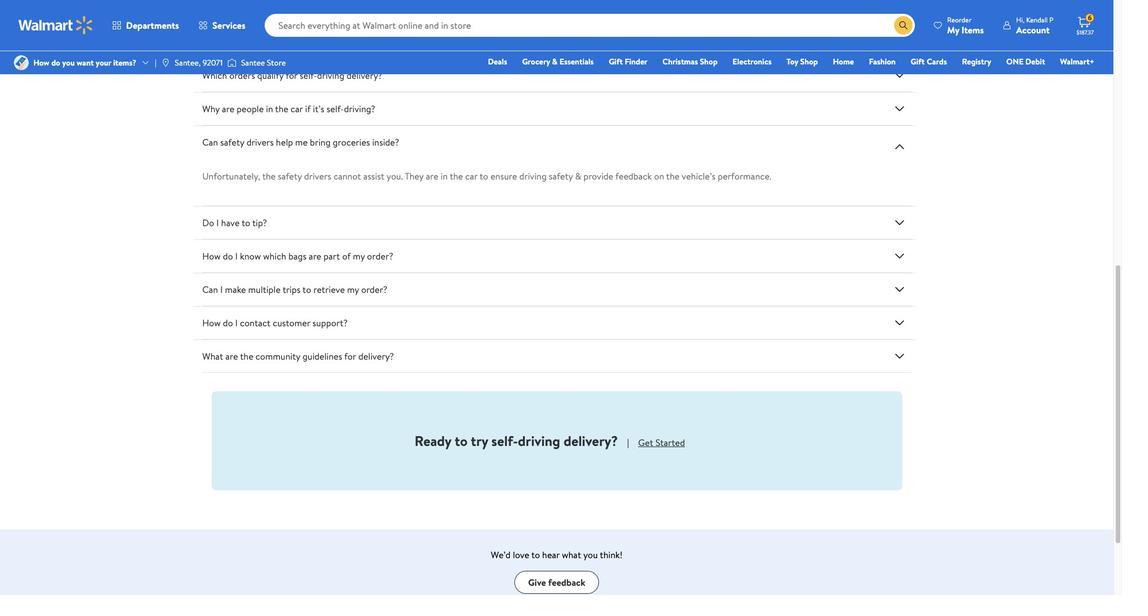 Task type: vqa. For each thing, say whether or not it's contained in the screenshot.
the top order?
yes



Task type: locate. For each thing, give the bounding box(es) containing it.
how up what
[[202, 317, 221, 329]]

1 vertical spatial delivery?
[[359, 350, 394, 363]]

shop for christmas shop
[[700, 56, 718, 67]]

0 horizontal spatial for
[[286, 69, 298, 82]]

1 vertical spatial how
[[202, 250, 221, 262]]

self- right it's
[[327, 102, 344, 115]]

registry link
[[957, 55, 997, 68]]

you.
[[387, 170, 403, 182]]

delivery? right the guidelines
[[359, 350, 394, 363]]

services
[[213, 19, 246, 32]]

can
[[202, 136, 218, 148], [202, 283, 218, 296]]

how do i contact customer support? image
[[893, 316, 907, 330]]

think!
[[600, 549, 623, 561]]

0 vertical spatial delivery?
[[347, 69, 383, 82]]

if
[[305, 102, 311, 115]]

drivers left cannot
[[304, 170, 332, 182]]

your
[[96, 57, 111, 68]]

we'd love to hear what you think!
[[491, 549, 623, 561]]

bags
[[289, 250, 307, 262]]

delivery? up driving?
[[347, 69, 383, 82]]

santee store
[[241, 57, 286, 68]]

 image down walmart image
[[14, 55, 29, 70]]

 image
[[14, 55, 29, 70], [161, 58, 170, 67]]

my right of at left
[[353, 250, 365, 262]]

0 horizontal spatial &
[[552, 56, 558, 67]]

are left part
[[309, 250, 322, 262]]

delivery? for what are the community guidelines for delivery?
[[359, 350, 394, 363]]

safety
[[220, 136, 244, 148], [278, 170, 302, 182], [549, 170, 573, 182]]

0 vertical spatial can
[[202, 136, 218, 148]]

delivery? for which orders qualify for self-driving delivery?
[[347, 69, 383, 82]]

cannot
[[334, 170, 361, 182]]

give feedback
[[528, 576, 586, 589]]

can safety drivers help me bring groceries inside? image
[[893, 140, 907, 154]]

1 vertical spatial you
[[584, 549, 598, 561]]

for right the guidelines
[[344, 350, 356, 363]]

1 horizontal spatial drivers
[[304, 170, 332, 182]]

reorder
[[948, 15, 972, 24]]

 image left santee,
[[161, 58, 170, 67]]

0 horizontal spatial you
[[62, 57, 75, 68]]

0 vertical spatial car
[[291, 102, 303, 115]]

do
[[51, 57, 60, 68], [223, 250, 233, 262], [223, 317, 233, 329]]

0 vertical spatial for
[[286, 69, 298, 82]]

fashion link
[[864, 55, 901, 68]]

electronics link
[[728, 55, 777, 68]]

order?
[[367, 250, 393, 262], [361, 283, 388, 296]]

self- right the try
[[492, 431, 518, 451]]

0 vertical spatial do
[[51, 57, 60, 68]]

0 horizontal spatial  image
[[14, 55, 29, 70]]

1 horizontal spatial gift
[[911, 56, 925, 67]]

to right "love"
[[532, 549, 540, 561]]

1 horizontal spatial in
[[441, 170, 448, 182]]

0 vertical spatial you
[[62, 57, 75, 68]]

& left provide
[[575, 170, 582, 182]]

2 horizontal spatial self-
[[492, 431, 518, 451]]

ready to try self-driving delivery?
[[415, 431, 618, 451]]

why
[[202, 102, 220, 115]]

departments
[[126, 19, 179, 32]]

in
[[266, 102, 273, 115], [441, 170, 448, 182]]

my
[[353, 250, 365, 262], [347, 283, 359, 296]]

car left if
[[291, 102, 303, 115]]

1 vertical spatial |
[[628, 436, 629, 449]]

0 vertical spatial |
[[155, 57, 157, 68]]

for down store
[[286, 69, 298, 82]]

1 vertical spatial do
[[223, 250, 233, 262]]

1 horizontal spatial shop
[[801, 56, 818, 67]]

home
[[833, 56, 855, 67]]

i left know
[[235, 250, 238, 262]]

do for contact
[[223, 317, 233, 329]]

one debit
[[1007, 56, 1046, 67]]

drivers left help
[[247, 136, 274, 148]]

1 horizontal spatial for
[[344, 350, 356, 363]]

2 horizontal spatial safety
[[549, 170, 573, 182]]

1 vertical spatial for
[[344, 350, 356, 363]]

| left get
[[628, 436, 629, 449]]

0 vertical spatial self-
[[300, 69, 317, 82]]

self-
[[300, 69, 317, 82], [327, 102, 344, 115], [492, 431, 518, 451]]

0 vertical spatial in
[[266, 102, 273, 115]]

0 vertical spatial order?
[[367, 250, 393, 262]]

me
[[295, 136, 308, 148]]

1 horizontal spatial  image
[[161, 58, 170, 67]]

1 gift from the left
[[609, 56, 623, 67]]

can for can safety drivers help me bring groceries inside?
[[202, 136, 218, 148]]

1 vertical spatial can
[[202, 283, 218, 296]]

have
[[221, 216, 240, 229]]

0 vertical spatial my
[[353, 250, 365, 262]]

are
[[222, 102, 235, 115], [426, 170, 439, 182], [309, 250, 322, 262], [226, 350, 238, 363]]

want
[[77, 57, 94, 68]]

my right retrieve
[[347, 283, 359, 296]]

self- up if
[[300, 69, 317, 82]]

santee, 92071
[[175, 57, 223, 68]]

provide
[[584, 170, 614, 182]]

walmart+ link
[[1056, 55, 1100, 68]]

grocery & essentials
[[522, 56, 594, 67]]

the right they
[[450, 170, 463, 182]]

how down do
[[202, 250, 221, 262]]

shop right toy
[[801, 56, 818, 67]]

to
[[480, 170, 489, 182], [242, 216, 250, 229], [303, 283, 311, 296], [455, 431, 468, 451], [532, 549, 540, 561]]

essentials
[[560, 56, 594, 67]]

toy shop
[[787, 56, 818, 67]]

1 vertical spatial car
[[466, 170, 478, 182]]

feedback down what
[[549, 576, 586, 589]]

gift finder link
[[604, 55, 653, 68]]

order? right of at left
[[367, 250, 393, 262]]

in right people
[[266, 102, 273, 115]]

feedback left on
[[616, 170, 652, 182]]

0 vertical spatial how
[[33, 57, 49, 68]]

christmas shop link
[[658, 55, 723, 68]]

groceries
[[333, 136, 370, 148]]

of
[[342, 250, 351, 262]]

can left make
[[202, 283, 218, 296]]

 image
[[227, 57, 237, 69]]

Search search field
[[265, 14, 915, 37]]

do left want
[[51, 57, 60, 68]]

order? right retrieve
[[361, 283, 388, 296]]

safety up "unfortunately,"
[[220, 136, 244, 148]]

you right what
[[584, 549, 598, 561]]

safety down help
[[278, 170, 302, 182]]

1 shop from the left
[[700, 56, 718, 67]]

how for how do i know which bags are part of my order?
[[202, 250, 221, 262]]

shop inside 'link'
[[700, 56, 718, 67]]

1 vertical spatial feedback
[[549, 576, 586, 589]]

2 vertical spatial how
[[202, 317, 221, 329]]

home link
[[828, 55, 860, 68]]

0 horizontal spatial gift
[[609, 56, 623, 67]]

1 horizontal spatial safety
[[278, 170, 302, 182]]

do left know
[[223, 250, 233, 262]]

how do you want your items?
[[33, 57, 136, 68]]

2 vertical spatial do
[[223, 317, 233, 329]]

0 horizontal spatial feedback
[[549, 576, 586, 589]]

grocery
[[522, 56, 551, 67]]

car
[[291, 102, 303, 115], [466, 170, 478, 182]]

can down why
[[202, 136, 218, 148]]

delivery? left get
[[564, 431, 618, 451]]

6 $187.37
[[1077, 13, 1094, 36]]

gift
[[609, 56, 623, 67], [911, 56, 925, 67]]

who is cruise?
[[202, 36, 261, 48]]

unfortunately, the safety drivers cannot assist you. they are in the car to ensure driving safety & provide feedback on the vehicle's performance.
[[202, 170, 772, 182]]

love
[[513, 549, 530, 561]]

give
[[528, 576, 546, 589]]

safety left provide
[[549, 170, 573, 182]]

hear
[[543, 549, 560, 561]]

try
[[471, 431, 488, 451]]

1 horizontal spatial feedback
[[616, 170, 652, 182]]

in right they
[[441, 170, 448, 182]]

1 vertical spatial in
[[441, 170, 448, 182]]

2 can from the top
[[202, 283, 218, 296]]

& right grocery
[[552, 56, 558, 67]]

1 can from the top
[[202, 136, 218, 148]]

how down walmart image
[[33, 57, 49, 68]]

hi,
[[1017, 15, 1025, 24]]

 image for how do you want your items?
[[14, 55, 29, 70]]

0 horizontal spatial safety
[[220, 136, 244, 148]]

2 vertical spatial delivery?
[[564, 431, 618, 451]]

services button
[[189, 12, 255, 39]]

1 horizontal spatial self-
[[327, 102, 344, 115]]

i left make
[[220, 283, 223, 296]]

gift left finder
[[609, 56, 623, 67]]

who
[[202, 36, 221, 48]]

|
[[155, 57, 157, 68], [628, 436, 629, 449]]

which orders qualify for self-driving delivery?
[[202, 69, 383, 82]]

0 vertical spatial driving
[[317, 69, 345, 82]]

contact
[[240, 317, 271, 329]]

0 horizontal spatial shop
[[700, 56, 718, 67]]

community
[[256, 350, 300, 363]]

can i make multiple trips to retrieve my order? image
[[893, 283, 907, 296]]

1 horizontal spatial &
[[575, 170, 582, 182]]

2 shop from the left
[[801, 56, 818, 67]]

0 horizontal spatial car
[[291, 102, 303, 115]]

shop right christmas
[[700, 56, 718, 67]]

2 vertical spatial self-
[[492, 431, 518, 451]]

2 gift from the left
[[911, 56, 925, 67]]

| right items?
[[155, 57, 157, 68]]

1 vertical spatial &
[[575, 170, 582, 182]]

 image for santee, 92071
[[161, 58, 170, 67]]

Walmart Site-Wide search field
[[265, 14, 915, 37]]

i left contact
[[235, 317, 238, 329]]

car left ensure
[[466, 170, 478, 182]]

0 vertical spatial drivers
[[247, 136, 274, 148]]

1 vertical spatial self-
[[327, 102, 344, 115]]

do left contact
[[223, 317, 233, 329]]

get started
[[639, 436, 685, 449]]

can i make multiple trips to retrieve my order?
[[202, 283, 388, 296]]

0 horizontal spatial in
[[266, 102, 273, 115]]

shop
[[700, 56, 718, 67], [801, 56, 818, 67]]

you left want
[[62, 57, 75, 68]]

gift for gift finder
[[609, 56, 623, 67]]

0 horizontal spatial drivers
[[247, 136, 274, 148]]

feedback inside button
[[549, 576, 586, 589]]

gift left cards
[[911, 56, 925, 67]]

the left if
[[275, 102, 289, 115]]



Task type: describe. For each thing, give the bounding box(es) containing it.
part
[[324, 250, 340, 262]]

one
[[1007, 56, 1024, 67]]

started
[[656, 436, 685, 449]]

p
[[1050, 15, 1054, 24]]

unfortunately,
[[202, 170, 260, 182]]

what
[[202, 350, 223, 363]]

account
[[1017, 23, 1050, 36]]

how do i contact customer support?
[[202, 317, 348, 329]]

what
[[562, 549, 582, 561]]

debit
[[1026, 56, 1046, 67]]

get
[[639, 436, 654, 449]]

kendall
[[1027, 15, 1048, 24]]

do for know
[[223, 250, 233, 262]]

is
[[223, 36, 229, 48]]

the right on
[[667, 170, 680, 182]]

get started link
[[639, 436, 685, 450]]

christmas
[[663, 56, 698, 67]]

retrieve
[[314, 283, 345, 296]]

customer
[[273, 317, 311, 329]]

are right why
[[222, 102, 235, 115]]

gift cards
[[911, 56, 948, 67]]

vehicle's
[[682, 170, 716, 182]]

0 horizontal spatial self-
[[300, 69, 317, 82]]

1 vertical spatial drivers
[[304, 170, 332, 182]]

santee,
[[175, 57, 201, 68]]

do i have to tip?
[[202, 216, 267, 229]]

reorder my items
[[948, 15, 985, 36]]

which
[[202, 69, 227, 82]]

can safety drivers help me bring groceries inside?
[[202, 136, 399, 148]]

1 vertical spatial driving
[[520, 170, 547, 182]]

qualify
[[257, 69, 284, 82]]

one debit link
[[1002, 55, 1051, 68]]

deals
[[488, 56, 508, 67]]

ensure
[[491, 170, 517, 182]]

1 vertical spatial order?
[[361, 283, 388, 296]]

do
[[202, 216, 214, 229]]

hi, kendall p account
[[1017, 15, 1054, 36]]

search icon image
[[899, 21, 909, 30]]

how for how do you want your items?
[[33, 57, 49, 68]]

can for can i make multiple trips to retrieve my order?
[[202, 283, 218, 296]]

make
[[225, 283, 246, 296]]

shop for toy shop
[[801, 56, 818, 67]]

to left ensure
[[480, 170, 489, 182]]

gift for gift cards
[[911, 56, 925, 67]]

inside?
[[372, 136, 399, 148]]

2 vertical spatial driving
[[518, 431, 561, 451]]

know
[[240, 250, 261, 262]]

which orders qualify for self-driving delivery? image
[[893, 68, 907, 82]]

they
[[405, 170, 424, 182]]

how do i know which bags are part of my order? image
[[893, 249, 907, 263]]

which
[[263, 250, 286, 262]]

bring
[[310, 136, 331, 148]]

we'd
[[491, 549, 511, 561]]

orders
[[229, 69, 255, 82]]

$187.37
[[1077, 28, 1094, 36]]

on
[[654, 170, 665, 182]]

1 vertical spatial my
[[347, 283, 359, 296]]

gift cards link
[[906, 55, 953, 68]]

walmart+
[[1061, 56, 1095, 67]]

to left the try
[[455, 431, 468, 451]]

why are people in the car if it's self-driving? image
[[893, 102, 907, 116]]

cards
[[927, 56, 948, 67]]

how do i know which bags are part of my order?
[[202, 250, 393, 262]]

guidelines
[[303, 350, 342, 363]]

0 horizontal spatial |
[[155, 57, 157, 68]]

why are people in the car if it's self-driving?
[[202, 102, 376, 115]]

people
[[237, 102, 264, 115]]

driving?
[[344, 102, 376, 115]]

are right what
[[226, 350, 238, 363]]

i right do
[[217, 216, 219, 229]]

store
[[267, 57, 286, 68]]

do for want
[[51, 57, 60, 68]]

do i have to tip? image
[[893, 216, 907, 230]]

items?
[[113, 57, 136, 68]]

walmart image
[[18, 16, 93, 35]]

1 horizontal spatial you
[[584, 549, 598, 561]]

the right "unfortunately,"
[[262, 170, 276, 182]]

christmas shop
[[663, 56, 718, 67]]

what are the community guidelines for delivery? image
[[893, 349, 907, 363]]

6
[[1089, 13, 1092, 23]]

what are the community guidelines for delivery?
[[202, 350, 394, 363]]

to right trips
[[303, 283, 311, 296]]

1 horizontal spatial car
[[466, 170, 478, 182]]

electronics
[[733, 56, 772, 67]]

assist
[[363, 170, 385, 182]]

performance.
[[718, 170, 772, 182]]

92071
[[203, 57, 223, 68]]

give feedback button
[[515, 571, 600, 594]]

to left tip?
[[242, 216, 250, 229]]

items
[[962, 23, 985, 36]]

the left community at the bottom of page
[[240, 350, 254, 363]]

0 vertical spatial &
[[552, 56, 558, 67]]

are right they
[[426, 170, 439, 182]]

gift finder
[[609, 56, 648, 67]]

santee
[[241, 57, 265, 68]]

finder
[[625, 56, 648, 67]]

ready
[[415, 431, 452, 451]]

departments button
[[102, 12, 189, 39]]

how for how do i contact customer support?
[[202, 317, 221, 329]]

1 horizontal spatial |
[[628, 436, 629, 449]]

deals link
[[483, 55, 513, 68]]

tip?
[[252, 216, 267, 229]]

0 vertical spatial feedback
[[616, 170, 652, 182]]



